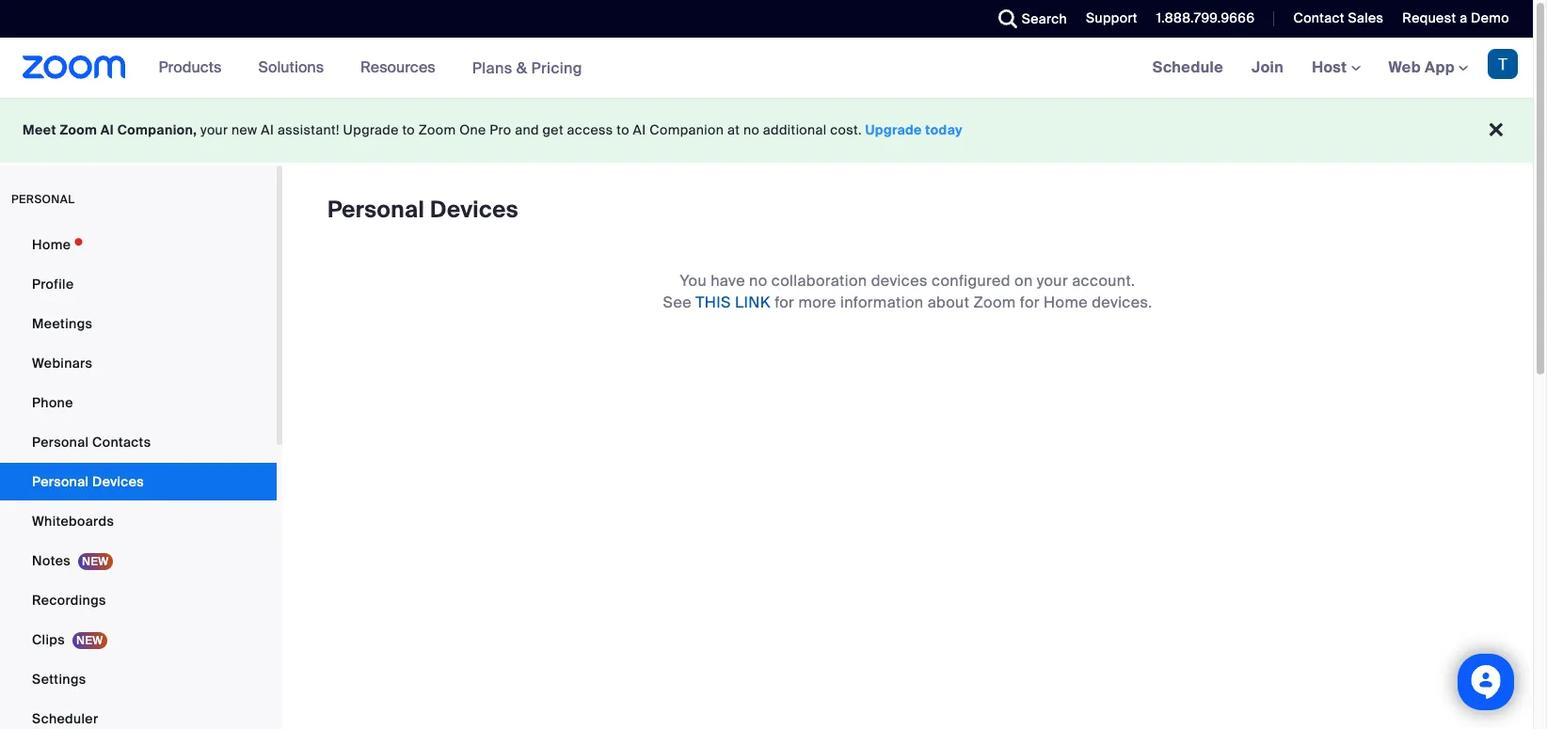 Task type: describe. For each thing, give the bounding box(es) containing it.
request
[[1403, 9, 1457, 26]]

additional
[[763, 121, 827, 138]]

new
[[232, 121, 258, 138]]

1 horizontal spatial zoom
[[419, 121, 456, 138]]

a
[[1460, 9, 1468, 26]]

home inside personal menu menu
[[32, 236, 71, 253]]

webinars
[[32, 355, 92, 372]]

your inside meet zoom ai companion, "footer"
[[201, 121, 228, 138]]

meetings navigation
[[1139, 38, 1533, 99]]

plans
[[472, 58, 513, 78]]

zoom logo image
[[23, 56, 126, 79]]

home inside you have no collaboration devices configured on your account. see this link for more information about zoom for home devices.
[[1044, 293, 1088, 312]]

meetings link
[[0, 305, 277, 343]]

devices
[[871, 271, 928, 291]]

zoom inside you have no collaboration devices configured on your account. see this link for more information about zoom for home devices.
[[974, 293, 1016, 312]]

no inside you have no collaboration devices configured on your account. see this link for more information about zoom for home devices.
[[749, 271, 768, 291]]

contacts
[[92, 434, 151, 451]]

solutions button
[[258, 38, 332, 98]]

clips
[[32, 632, 65, 649]]

meetings
[[32, 315, 93, 332]]

schedule link
[[1139, 38, 1238, 98]]

access
[[567, 121, 613, 138]]

assistant!
[[278, 121, 340, 138]]

you have no collaboration devices configured on your account. see this link for more information about zoom for home devices.
[[663, 271, 1153, 312]]

phone
[[32, 394, 73, 411]]

this
[[696, 293, 731, 312]]

have
[[711, 271, 745, 291]]

plans & pricing
[[472, 58, 583, 78]]

personal menu menu
[[0, 226, 277, 729]]

settings link
[[0, 661, 277, 698]]

more
[[799, 293, 837, 312]]

at
[[728, 121, 740, 138]]

products button
[[159, 38, 230, 98]]

1 to from the left
[[402, 121, 415, 138]]

companion
[[650, 121, 724, 138]]

scheduler
[[32, 711, 98, 728]]

account.
[[1072, 271, 1136, 291]]

recordings
[[32, 592, 106, 609]]

search
[[1022, 10, 1067, 27]]

product information navigation
[[145, 38, 597, 99]]

notes
[[32, 553, 71, 569]]

host
[[1312, 57, 1351, 77]]

information
[[841, 293, 924, 312]]

1 for from the left
[[775, 293, 795, 312]]

meet zoom ai companion, footer
[[0, 98, 1533, 163]]

2 to from the left
[[617, 121, 630, 138]]

resources button
[[361, 38, 444, 98]]

whiteboards
[[32, 513, 114, 530]]

pro
[[490, 121, 512, 138]]

banner containing products
[[0, 38, 1533, 99]]

phone link
[[0, 384, 277, 422]]

web app
[[1389, 57, 1455, 77]]

2 for from the left
[[1020, 293, 1040, 312]]

support
[[1086, 9, 1138, 26]]

1 horizontal spatial personal devices
[[328, 195, 519, 224]]

profile
[[32, 276, 74, 293]]

schedule
[[1153, 57, 1224, 77]]

demo
[[1471, 9, 1510, 26]]

one
[[460, 121, 486, 138]]



Task type: locate. For each thing, give the bounding box(es) containing it.
meet zoom ai companion, your new ai assistant! upgrade to zoom one pro and get access to ai companion at no additional cost. upgrade today
[[23, 121, 963, 138]]

0 horizontal spatial for
[[775, 293, 795, 312]]

webinars link
[[0, 345, 277, 382]]

companion,
[[117, 121, 197, 138]]

whiteboards link
[[0, 503, 277, 540]]

to right "access"
[[617, 121, 630, 138]]

1 horizontal spatial devices
[[430, 195, 519, 224]]

0 vertical spatial your
[[201, 121, 228, 138]]

devices
[[430, 195, 519, 224], [92, 473, 144, 490]]

see
[[663, 293, 692, 312]]

devices inside personal devices link
[[92, 473, 144, 490]]

upgrade today link
[[866, 121, 963, 138]]

no right at
[[744, 121, 760, 138]]

contact sales
[[1294, 9, 1384, 26]]

personal devices down personal contacts
[[32, 473, 144, 490]]

contact
[[1294, 9, 1345, 26]]

cost.
[[830, 121, 862, 138]]

your
[[201, 121, 228, 138], [1037, 271, 1068, 291]]

ai left companion,
[[101, 121, 114, 138]]

and
[[515, 121, 539, 138]]

upgrade right cost.
[[866, 121, 922, 138]]

2 upgrade from the left
[[866, 121, 922, 138]]

home link
[[0, 226, 277, 264]]

1 horizontal spatial to
[[617, 121, 630, 138]]

join link
[[1238, 38, 1298, 98]]

collaboration
[[772, 271, 867, 291]]

app
[[1425, 57, 1455, 77]]

no inside meet zoom ai companion, "footer"
[[744, 121, 760, 138]]

for right the link
[[775, 293, 795, 312]]

support link
[[1072, 0, 1143, 38], [1086, 9, 1138, 26]]

1 vertical spatial your
[[1037, 271, 1068, 291]]

1 vertical spatial devices
[[92, 473, 144, 490]]

to down resources dropdown button
[[402, 121, 415, 138]]

for
[[775, 293, 795, 312], [1020, 293, 1040, 312]]

no
[[744, 121, 760, 138], [749, 271, 768, 291]]

0 horizontal spatial personal devices
[[32, 473, 144, 490]]

today
[[926, 121, 963, 138]]

notes link
[[0, 542, 277, 580]]

1 upgrade from the left
[[343, 121, 399, 138]]

for down on
[[1020, 293, 1040, 312]]

personal devices link
[[0, 463, 277, 501]]

ai
[[101, 121, 114, 138], [261, 121, 274, 138], [633, 121, 646, 138]]

zoom down configured
[[974, 293, 1016, 312]]

personal devices
[[328, 195, 519, 224], [32, 473, 144, 490]]

2 vertical spatial personal
[[32, 473, 89, 490]]

0 vertical spatial no
[[744, 121, 760, 138]]

clips link
[[0, 621, 277, 659]]

1 horizontal spatial home
[[1044, 293, 1088, 312]]

configured
[[932, 271, 1011, 291]]

2 horizontal spatial zoom
[[974, 293, 1016, 312]]

to
[[402, 121, 415, 138], [617, 121, 630, 138]]

0 horizontal spatial your
[[201, 121, 228, 138]]

on
[[1015, 271, 1033, 291]]

ai left "companion"
[[633, 121, 646, 138]]

1 vertical spatial personal devices
[[32, 473, 144, 490]]

2 ai from the left
[[261, 121, 274, 138]]

you
[[680, 271, 707, 291]]

products
[[159, 57, 222, 77]]

0 vertical spatial personal devices
[[328, 195, 519, 224]]

web
[[1389, 57, 1421, 77]]

0 horizontal spatial home
[[32, 236, 71, 253]]

web app button
[[1389, 57, 1468, 77]]

devices down one
[[430, 195, 519, 224]]

personal
[[11, 192, 75, 207]]

devices down contacts
[[92, 473, 144, 490]]

&
[[516, 58, 527, 78]]

about
[[928, 293, 970, 312]]

your left 'new'
[[201, 121, 228, 138]]

your inside you have no collaboration devices configured on your account. see this link for more information about zoom for home devices.
[[1037, 271, 1068, 291]]

no up the link
[[749, 271, 768, 291]]

1 horizontal spatial ai
[[261, 121, 274, 138]]

1 ai from the left
[[101, 121, 114, 138]]

personal for personal contacts link
[[32, 434, 89, 451]]

banner
[[0, 38, 1533, 99]]

1 horizontal spatial upgrade
[[866, 121, 922, 138]]

personal
[[328, 195, 425, 224], [32, 434, 89, 451], [32, 473, 89, 490]]

personal contacts link
[[0, 424, 277, 461]]

0 horizontal spatial upgrade
[[343, 121, 399, 138]]

scheduler link
[[0, 700, 277, 729]]

contact sales link
[[1280, 0, 1389, 38], [1294, 9, 1384, 26]]

home down account.
[[1044, 293, 1088, 312]]

0 horizontal spatial devices
[[92, 473, 144, 490]]

upgrade
[[343, 121, 399, 138], [866, 121, 922, 138]]

ai right 'new'
[[261, 121, 274, 138]]

1.888.799.9666
[[1157, 9, 1255, 26]]

0 vertical spatial personal
[[328, 195, 425, 224]]

0 horizontal spatial to
[[402, 121, 415, 138]]

solutions
[[258, 57, 324, 77]]

plans & pricing link
[[472, 58, 583, 78], [472, 58, 583, 78]]

3 ai from the left
[[633, 121, 646, 138]]

profile link
[[0, 265, 277, 303]]

sales
[[1348, 9, 1384, 26]]

1 horizontal spatial for
[[1020, 293, 1040, 312]]

zoom right "meet" at the top left of the page
[[60, 121, 97, 138]]

pricing
[[531, 58, 583, 78]]

1 horizontal spatial your
[[1037, 271, 1068, 291]]

your right on
[[1037, 271, 1068, 291]]

search button
[[984, 0, 1072, 38]]

zoom
[[60, 121, 97, 138], [419, 121, 456, 138], [974, 293, 1016, 312]]

devices.
[[1092, 293, 1153, 312]]

profile picture image
[[1488, 49, 1518, 79]]

personal devices down one
[[328, 195, 519, 224]]

resources
[[361, 57, 435, 77]]

personal contacts
[[32, 434, 151, 451]]

this link link
[[696, 293, 771, 312]]

2 horizontal spatial ai
[[633, 121, 646, 138]]

personal for personal devices link
[[32, 473, 89, 490]]

join
[[1252, 57, 1284, 77]]

1 vertical spatial personal
[[32, 434, 89, 451]]

0 vertical spatial devices
[[430, 195, 519, 224]]

personal devices inside personal menu menu
[[32, 473, 144, 490]]

recordings link
[[0, 582, 277, 619]]

settings
[[32, 671, 86, 688]]

home
[[32, 236, 71, 253], [1044, 293, 1088, 312]]

0 horizontal spatial ai
[[101, 121, 114, 138]]

link
[[735, 293, 771, 312]]

zoom left one
[[419, 121, 456, 138]]

home up profile
[[32, 236, 71, 253]]

0 horizontal spatial zoom
[[60, 121, 97, 138]]

get
[[543, 121, 564, 138]]

meet
[[23, 121, 56, 138]]

0 vertical spatial home
[[32, 236, 71, 253]]

upgrade down product information navigation
[[343, 121, 399, 138]]

1 vertical spatial home
[[1044, 293, 1088, 312]]

1 vertical spatial no
[[749, 271, 768, 291]]

request a demo
[[1403, 9, 1510, 26]]

host button
[[1312, 57, 1361, 77]]

1.888.799.9666 button
[[1143, 0, 1260, 38], [1157, 9, 1255, 26]]



Task type: vqa. For each thing, say whether or not it's contained in the screenshot.
bottommost your
yes



